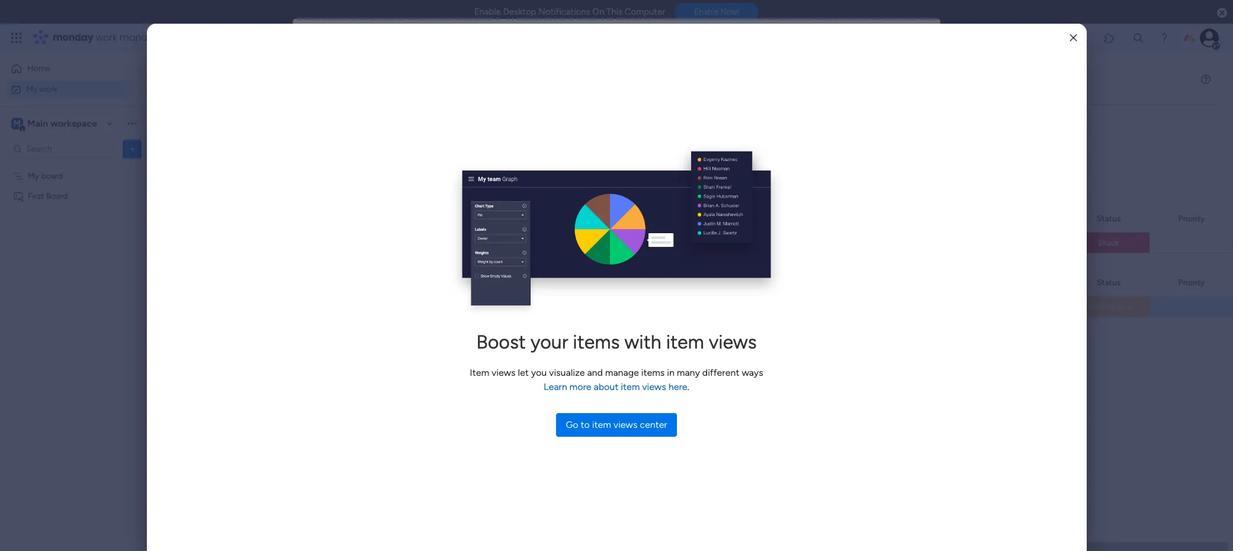 Task type: vqa. For each thing, say whether or not it's contained in the screenshot.
about
yes



Task type: locate. For each thing, give the bounding box(es) containing it.
work down home
[[39, 84, 58, 94]]

0 vertical spatial my board
[[28, 171, 63, 181]]

1 priority from the top
[[1179, 214, 1205, 224]]

1 vertical spatial on
[[1117, 302, 1126, 312]]

1 vertical spatial working on it
[[1084, 302, 1133, 312]]

it
[[510, 198, 515, 209], [1128, 302, 1133, 312]]

views
[[709, 331, 757, 353], [492, 367, 516, 378], [642, 381, 666, 392], [614, 419, 638, 430]]

work for my
[[39, 84, 58, 94]]

0 vertical spatial working on it
[[466, 198, 515, 209]]

2 item 1 from the top
[[676, 200, 699, 209]]

stuck
[[1098, 238, 1119, 248]]

board inside list box
[[41, 171, 63, 181]]

0 vertical spatial working
[[466, 198, 497, 209]]

19 nov
[[481, 230, 504, 239]]

status
[[1097, 214, 1121, 224], [1097, 278, 1121, 288]]

now!
[[721, 7, 739, 17]]

board down my board link
[[734, 278, 755, 288]]

views inside button
[[614, 419, 638, 430]]

1 horizontal spatial on
[[1117, 302, 1126, 312]]

priority
[[1179, 214, 1205, 224], [1179, 278, 1205, 288]]

item
[[676, 166, 692, 176], [676, 200, 692, 209], [676, 233, 692, 242], [470, 367, 489, 378]]

0 vertical spatial priority
[[1179, 214, 1205, 224]]

views left let
[[492, 367, 516, 378]]

jacob simon image
[[1200, 28, 1219, 47]]

0 vertical spatial 1
[[694, 166, 699, 176]]

let
[[518, 367, 529, 378]]

item inside item views let you visualize and manage items in many different ways learn more about item views here .
[[470, 367, 489, 378]]

desktop
[[503, 7, 536, 17]]

0 horizontal spatial board
[[41, 171, 63, 181]]

my board
[[28, 171, 63, 181], [691, 239, 726, 249]]

to
[[581, 419, 590, 430]]

3 27m from the top
[[631, 233, 647, 242]]

1 horizontal spatial working on it
[[1084, 302, 1133, 312]]

enable for enable now!
[[694, 7, 719, 17]]

many
[[677, 367, 700, 378]]

0 vertical spatial item
[[666, 331, 704, 353]]

0 horizontal spatial list box
[[0, 163, 151, 366]]

1 horizontal spatial list box
[[612, 155, 921, 254]]

1 vertical spatial 1
[[694, 200, 699, 209]]

enable now!
[[694, 7, 739, 17]]

dapulse close image
[[1217, 7, 1227, 19]]

0 vertical spatial dapulse date column image
[[768, 165, 777, 178]]

board right first
[[46, 191, 68, 201]]

views left center
[[614, 419, 638, 430]]

work right monday
[[96, 31, 117, 44]]

0 horizontal spatial it
[[510, 198, 515, 209]]

work inside button
[[39, 84, 58, 94]]

in
[[667, 367, 675, 378]]

1 vertical spatial status
[[1097, 278, 1121, 288]]

0 horizontal spatial my board
[[28, 171, 63, 181]]

status up stuck
[[1097, 214, 1121, 224]]

on
[[499, 198, 508, 209], [1117, 302, 1126, 312]]

27m
[[631, 166, 647, 176], [631, 200, 647, 209], [631, 233, 647, 242]]

2 vertical spatial board
[[734, 278, 755, 288]]

my board link
[[690, 233, 799, 254]]

1 horizontal spatial items
[[641, 367, 665, 378]]

list box containing my board
[[0, 163, 151, 366]]

0 horizontal spatial enable
[[474, 7, 501, 17]]

0 horizontal spatial working
[[466, 198, 497, 209]]

apps image
[[1104, 32, 1115, 44]]

first
[[28, 191, 44, 201]]

1 status from the top
[[1097, 214, 1121, 224]]

0 vertical spatial board
[[41, 171, 63, 181]]

0 horizontal spatial items
[[573, 331, 620, 353]]

0 vertical spatial date
[[780, 166, 797, 176]]

0 vertical spatial work
[[96, 31, 117, 44]]

work
[[96, 31, 117, 44], [39, 84, 58, 94]]

select product image
[[11, 32, 23, 44]]

1 vertical spatial working
[[1084, 302, 1115, 312]]

0 horizontal spatial working on it
[[466, 198, 515, 209]]

with
[[625, 331, 662, 353]]

working
[[466, 198, 497, 209], [1084, 302, 1115, 312]]

help image
[[1159, 32, 1171, 44]]

1 vertical spatial date
[[780, 233, 797, 242]]

main workspace
[[27, 118, 97, 129]]

monday work management
[[53, 31, 184, 44]]

my inside list box
[[28, 171, 39, 181]]

1 vertical spatial priority
[[1179, 278, 1205, 288]]

0 vertical spatial on
[[499, 198, 508, 209]]

2 vertical spatial my
[[691, 239, 703, 249]]

search everything image
[[1133, 32, 1144, 44]]

this
[[607, 7, 623, 17]]

2 vertical spatial item 1
[[676, 233, 699, 242]]

0 vertical spatial it
[[510, 198, 515, 209]]

list box
[[612, 155, 921, 254], [0, 163, 151, 366]]

option
[[0, 165, 151, 168]]

2 horizontal spatial item
[[666, 331, 704, 353]]

Search in workspace field
[[25, 142, 99, 156]]

workspace selection element
[[11, 116, 99, 132]]

about
[[594, 381, 619, 392]]

go to item views center button
[[556, 413, 677, 437]]

0 horizontal spatial work
[[39, 84, 58, 94]]

0 vertical spatial items
[[573, 331, 620, 353]]

m
[[14, 118, 21, 128]]

status down stuck
[[1097, 278, 1121, 288]]

boost your items with item views
[[476, 331, 757, 353]]

3 item 1 from the top
[[676, 233, 699, 242]]

enable
[[474, 7, 501, 17], [694, 7, 719, 17]]

board up my board link
[[734, 214, 755, 224]]

items
[[573, 331, 620, 353], [641, 367, 665, 378]]

.
[[688, 381, 689, 392]]

item up the many
[[666, 331, 704, 353]]

1 dapulse date column image from the top
[[768, 165, 777, 178]]

1 vertical spatial item
[[621, 381, 640, 392]]

items up and
[[573, 331, 620, 353]]

monday
[[53, 31, 93, 44]]

2 27m from the top
[[631, 200, 647, 209]]

1 vertical spatial items
[[641, 367, 665, 378]]

1 vertical spatial my
[[28, 171, 39, 181]]

home
[[27, 63, 50, 73]]

1 horizontal spatial my board
[[691, 239, 726, 249]]

enable inside button
[[694, 7, 719, 17]]

date
[[780, 166, 797, 176], [780, 233, 797, 242]]

notifications
[[539, 7, 590, 17]]

item
[[666, 331, 704, 353], [621, 381, 640, 392], [592, 419, 611, 430]]

working on it
[[466, 198, 515, 209], [1084, 302, 1133, 312]]

dapulse date column image down v2 multiple person column icon
[[768, 232, 777, 244]]

dapulse date column image
[[768, 165, 777, 178], [768, 232, 777, 244]]

enable left desktop
[[474, 7, 501, 17]]

1 vertical spatial item 1
[[676, 200, 699, 209]]

1 vertical spatial 27m
[[631, 200, 647, 209]]

1 vertical spatial work
[[39, 84, 58, 94]]

1 vertical spatial board
[[705, 239, 726, 249]]

my inside button
[[26, 84, 37, 94]]

items left in
[[641, 367, 665, 378]]

0 vertical spatial board
[[46, 191, 68, 201]]

1
[[694, 166, 699, 176], [694, 200, 699, 209], [694, 233, 699, 242]]

views left here
[[642, 381, 666, 392]]

1 vertical spatial dapulse date column image
[[768, 232, 777, 244]]

item 1
[[676, 166, 699, 176], [676, 200, 699, 209], [676, 233, 699, 242]]

2 vertical spatial item
[[592, 419, 611, 430]]

item right to
[[592, 419, 611, 430]]

on
[[593, 7, 604, 17]]

dapulse date column image up v2 multiple person column icon
[[768, 165, 777, 178]]

board
[[46, 191, 68, 201], [734, 214, 755, 224], [734, 278, 755, 288]]

0 horizontal spatial item
[[592, 419, 611, 430]]

0 horizontal spatial on
[[499, 198, 508, 209]]

1 horizontal spatial work
[[96, 31, 117, 44]]

0 vertical spatial my
[[26, 84, 37, 94]]

0 vertical spatial item 1
[[676, 166, 699, 176]]

more
[[570, 381, 592, 392]]

list box containing 27m
[[612, 155, 921, 254]]

1 horizontal spatial it
[[1128, 302, 1133, 312]]

1 horizontal spatial enable
[[694, 7, 719, 17]]

board
[[41, 171, 63, 181], [705, 239, 726, 249]]

date down person
[[780, 233, 797, 242]]

item down "manage"
[[621, 381, 640, 392]]

2 vertical spatial 27m
[[631, 233, 647, 242]]

2 date from the top
[[780, 233, 797, 242]]

2 priority from the top
[[1179, 278, 1205, 288]]

1 1 from the top
[[694, 166, 699, 176]]

0 vertical spatial 27m
[[631, 166, 647, 176]]

2 vertical spatial 1
[[694, 233, 699, 242]]

0 vertical spatial status
[[1097, 214, 1121, 224]]

date up person
[[780, 166, 797, 176]]

1 horizontal spatial item
[[621, 381, 640, 392]]

enable left now!
[[694, 7, 719, 17]]

my
[[26, 84, 37, 94], [28, 171, 39, 181], [691, 239, 703, 249]]

work for monday
[[96, 31, 117, 44]]



Task type: describe. For each thing, give the bounding box(es) containing it.
shareable board image
[[12, 190, 24, 202]]

board inside list box
[[46, 191, 68, 201]]

1 27m from the top
[[631, 166, 647, 176]]

1 vertical spatial board
[[734, 214, 755, 224]]

item inside button
[[592, 419, 611, 430]]

home button
[[7, 59, 127, 78]]

working on it dialog
[[0, 0, 1233, 551]]

go to item views center
[[566, 419, 667, 430]]

working on it inside working on it dialog
[[466, 198, 515, 209]]

learn more about item views here link
[[544, 381, 688, 392]]

v2 multiple person column image
[[768, 198, 777, 211]]

boost
[[476, 331, 526, 353]]

main
[[27, 118, 48, 129]]

nov
[[490, 230, 504, 239]]

1 date from the top
[[780, 166, 797, 176]]

center
[[640, 419, 667, 430]]

workspace
[[50, 118, 97, 129]]

working inside working on it dialog
[[466, 198, 497, 209]]

1 horizontal spatial board
[[705, 239, 726, 249]]

Filter dashboard by text search field
[[175, 118, 286, 137]]

1 horizontal spatial working
[[1084, 302, 1115, 312]]

2 1 from the top
[[694, 200, 699, 209]]

learn
[[544, 381, 567, 392]]

dapulse x slim image
[[1070, 33, 1077, 42]]

items inside item views let you visualize and manage items in many different ways learn more about item views here .
[[641, 367, 665, 378]]

and
[[587, 367, 603, 378]]

list box inside working on it dialog
[[612, 155, 921, 254]]

19
[[481, 230, 488, 239]]

3 1 from the top
[[694, 233, 699, 242]]

enable now! button
[[675, 3, 759, 21]]

computer
[[625, 7, 665, 17]]

enable desktop notifications on this computer
[[474, 7, 665, 17]]

my work
[[26, 84, 58, 94]]

my board inside list box
[[28, 171, 63, 181]]

2 status from the top
[[1097, 278, 1121, 288]]

manage
[[605, 367, 639, 378]]

1 image
[[1060, 24, 1071, 38]]

you
[[531, 367, 547, 378]]

2 dapulse date column image from the top
[[768, 232, 777, 244]]

go
[[566, 419, 579, 430]]

my work button
[[7, 80, 127, 99]]

workspace image
[[11, 117, 23, 130]]

visualize
[[549, 367, 585, 378]]

it inside dialog
[[510, 198, 515, 209]]

different
[[702, 367, 740, 378]]

invite members image
[[1078, 32, 1089, 44]]

management
[[119, 31, 184, 44]]

ways
[[742, 367, 763, 378]]

1 vertical spatial my board
[[691, 239, 726, 249]]

item inside item views let you visualize and manage items in many different ways learn more about item views here .
[[621, 381, 640, 392]]

person
[[780, 200, 806, 209]]

item views let you visualize and manage items in many different ways learn more about item views here .
[[470, 367, 763, 392]]

enable for enable desktop notifications on this computer
[[474, 7, 501, 17]]

1 item 1 from the top
[[676, 166, 699, 176]]

on inside dialog
[[499, 198, 508, 209]]

your
[[531, 331, 568, 353]]

1 vertical spatial it
[[1128, 302, 1133, 312]]

here
[[669, 381, 688, 392]]

views up the different
[[709, 331, 757, 353]]

first board
[[28, 191, 68, 201]]



